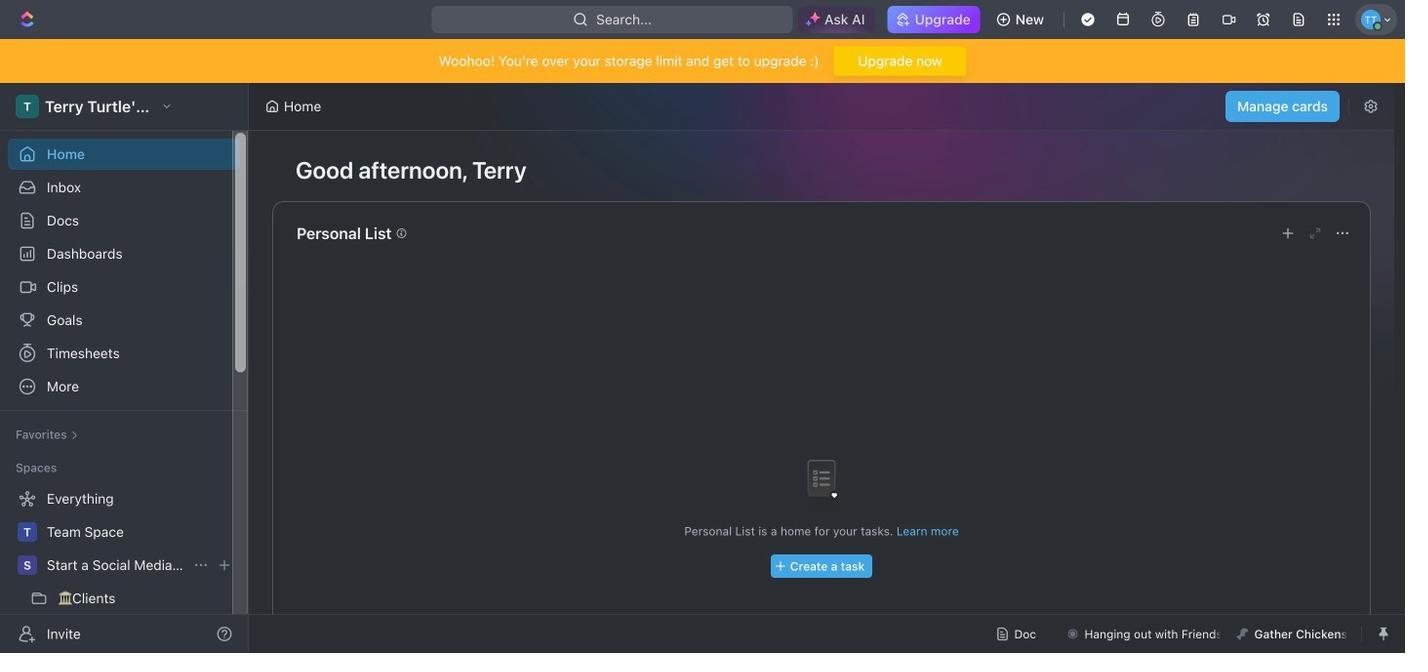 Task type: locate. For each thing, give the bounding box(es) containing it.
terry turtle's workspace, , element
[[16, 95, 39, 118]]

start a social media marketing agency, , element
[[18, 555, 37, 575]]

tree
[[8, 483, 240, 653]]



Task type: vqa. For each thing, say whether or not it's contained in the screenshot.
Start a Social Media Marketing Agency, , "ELEMENT"
yes



Task type: describe. For each thing, give the bounding box(es) containing it.
tree inside the sidebar "navigation"
[[8, 483, 240, 653]]

drumstick bite image
[[1237, 628, 1249, 640]]

team space, , element
[[18, 522, 37, 542]]

sidebar navigation
[[0, 83, 253, 653]]



